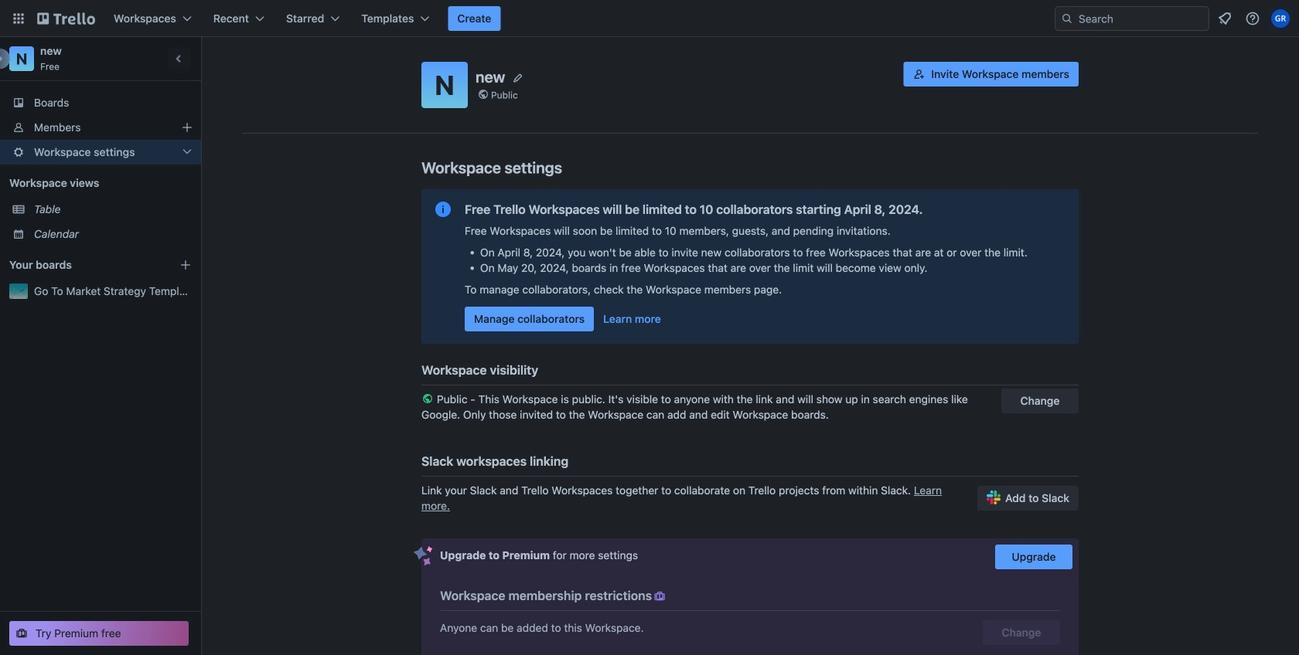 Task type: describe. For each thing, give the bounding box(es) containing it.
open information menu image
[[1245, 11, 1261, 26]]

greg robinson (gregrobinson96) image
[[1272, 9, 1290, 28]]

0 notifications image
[[1216, 9, 1234, 28]]

your boards with 1 items element
[[9, 256, 156, 275]]

primary element
[[0, 0, 1299, 37]]

add board image
[[179, 259, 192, 271]]

workspace navigation collapse icon image
[[169, 48, 190, 70]]

sm image
[[652, 589, 668, 605]]

search image
[[1061, 12, 1074, 25]]



Task type: locate. For each thing, give the bounding box(es) containing it.
sparkle image
[[414, 547, 433, 567]]

back to home image
[[37, 6, 95, 31]]

Search field
[[1055, 6, 1210, 31]]



Task type: vqa. For each thing, say whether or not it's contained in the screenshot.
Greg Robinson (Gregrobinson96) image
yes



